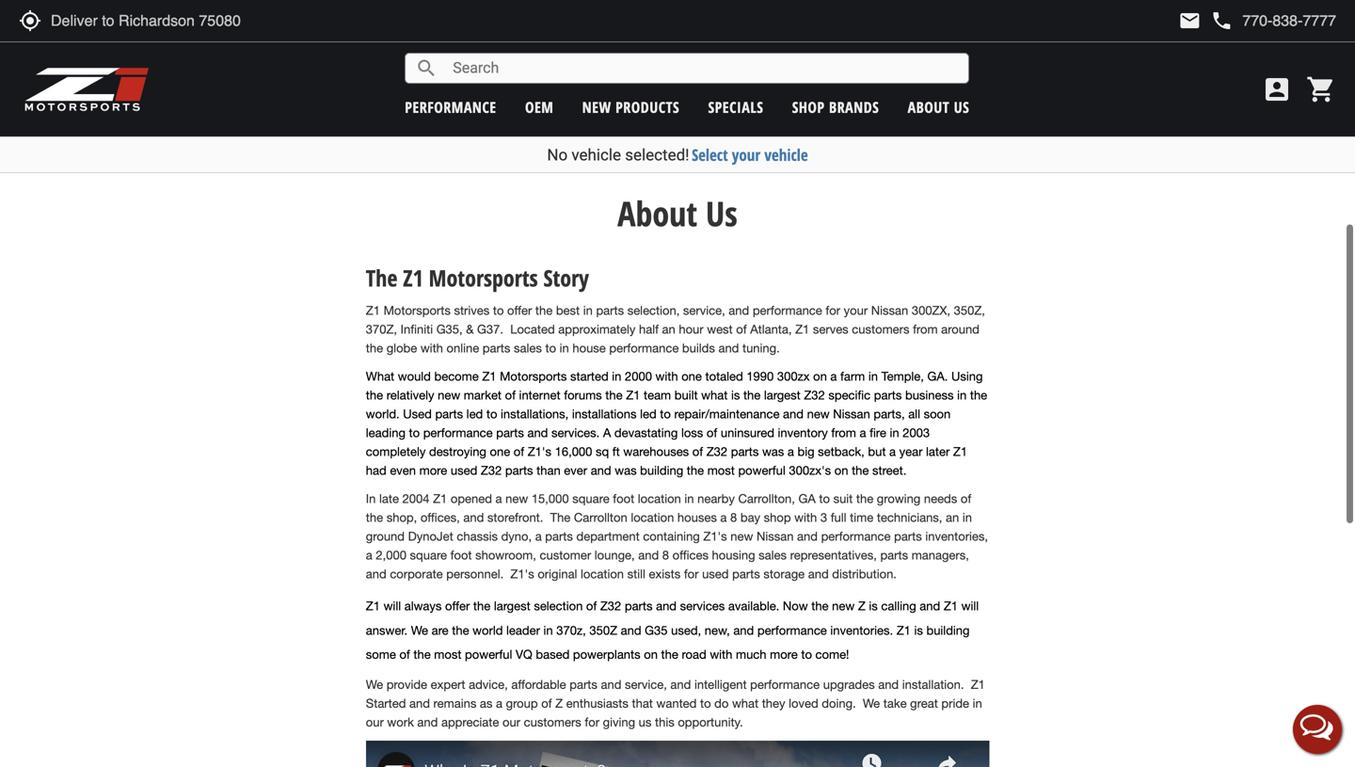 Task type: vqa. For each thing, say whether or not it's contained in the screenshot.
tuning.
yes



Task type: describe. For each thing, give the bounding box(es) containing it.
and right work
[[417, 715, 438, 729]]

300zx,
[[912, 303, 951, 318]]

a left farm
[[831, 369, 837, 384]]

parts down technicians,
[[894, 529, 922, 544]]

in right best on the top left of the page
[[583, 303, 593, 318]]

1 horizontal spatial square
[[572, 491, 610, 506]]

of inside the z1 motorsports strives to offer the best in parts selection, service, and performance for your nissan 300zx, 350z, 370z, infiniti g35, & g37.  located approximately half an hour west of atlanta, z1 serves customers from around the globe with online parts sales to in house performance builds and tuning.
[[736, 322, 747, 337]]

in left 2000
[[612, 369, 622, 384]]

upgrades
[[823, 677, 875, 692]]

built
[[675, 388, 698, 403]]

2 our from the left
[[503, 715, 520, 729]]

performance down half
[[609, 341, 679, 355]]

motorsports inside what would become z1 motorsports started in 2000 with one totaled 1990 300zx on a farm in temple, ga. using the relatively new market of internet forums the z1 team built what is the largest z32 specific parts business in the world. used parts led to installations, installations led to repair/maintenance and new nissan parts, all soon leading to performance parts and services. a devastating loss of uninsured inventory from a fire in 2003 completely destroying one of z1's 16,000 sq ft warehouses of z32 parts was a big setback, but a year later z1 had even more used z32 parts than ever and was building the most powerful 300zx's on the street.
[[500, 369, 567, 384]]

with inside what would become z1 motorsports started in 2000 with one totaled 1990 300zx on a farm in temple, ga. using the relatively new market of internet forums the z1 team built what is the largest z32 specific parts business in the world. used parts led to installations, installations led to repair/maintenance and new nissan parts, all soon leading to performance parts and services. a devastating loss of uninsured inventory from a fire in 2003 completely destroying one of z1's 16,000 sq ft warehouses of z32 parts was a big setback, but a year later z1 had even more used z32 parts than ever and was building the most powerful 300zx's on the street.
[[656, 369, 678, 384]]

shop
[[764, 510, 791, 525]]

and up representatives,
[[797, 529, 818, 544]]

0 vertical spatial your
[[732, 144, 761, 166]]

1 horizontal spatial one
[[682, 369, 702, 384]]

1 vertical spatial location
[[631, 510, 674, 525]]

0 horizontal spatial the
[[366, 263, 398, 293]]

containing
[[643, 529, 700, 544]]

account_box link
[[1257, 74, 1297, 104]]

and up west
[[729, 303, 749, 318]]

new up inventory
[[807, 407, 830, 421]]

ground
[[366, 529, 405, 544]]

house
[[573, 341, 606, 355]]

0 horizontal spatial was
[[615, 463, 637, 478]]

performance inside we provide expert advice, affordable parts and service, and intelligent performance upgrades and installation.  z1 started and remains as a group of z enthusiasts that wanted to do what they loved doing.  we take great pride in our work and appreciate our customers for giving us this opportunity.
[[750, 677, 820, 692]]

repair/maintenance
[[674, 407, 780, 421]]

to inside in late 2004 z1 opened a new 15,000 square foot location in nearby carrollton, ga to suit the growing needs of the shop, offices, and storefront.  the carrollton location houses a 8 bay shop with 3 full time technicians, an in ground dynojet chassis dyno, a parts department containing z1's new nissan and performance parts inventories, a 2,000 square foot showroom, customer lounge, and 8 offices housing sales representatives, parts managers, and corporate personnel.  z1's original location still exists for used parts storage and distribution.
[[819, 491, 830, 506]]

the up the installations at left
[[605, 388, 623, 403]]

provide
[[387, 677, 427, 692]]

a left 2,000
[[366, 548, 373, 563]]

building inside what would become z1 motorsports started in 2000 with one totaled 1990 300zx on a farm in temple, ga. using the relatively new market of internet forums the z1 team built what is the largest z32 specific parts business in the world. used parts led to installations, installations led to repair/maintenance and new nissan parts, all soon leading to performance parts and services. a devastating loss of uninsured inventory from a fire in 2003 completely destroying one of z1's 16,000 sq ft warehouses of z32 parts was a big setback, but a year later z1 had even more used z32 parts than ever and was building the most powerful 300zx's on the street.
[[640, 463, 683, 478]]

and down sq
[[591, 463, 611, 478]]

customers inside we provide expert advice, affordable parts and service, and intelligent performance upgrades and installation.  z1 started and remains as a group of z enthusiasts that wanted to do what they loved doing.  we take great pride in our work and appreciate our customers for giving us this opportunity.
[[524, 715, 581, 729]]

300zx
[[777, 369, 810, 384]]

the up located
[[535, 303, 553, 318]]

vehicle inside the no vehicle selected! select your vehicle
[[572, 145, 621, 164]]

with inside in late 2004 z1 opened a new 15,000 square foot location in nearby carrollton, ga to suit the growing needs of the shop, offices, and storefront.  the carrollton location houses a 8 bay shop with 3 full time technicians, an in ground dynojet chassis dyno, a parts department containing z1's new nissan and performance parts inventories, a 2,000 square foot showroom, customer lounge, and 8 offices housing sales representatives, parts managers, and corporate personnel.  z1's original location still exists for used parts storage and distribution.
[[795, 510, 817, 525]]

and up still
[[638, 548, 659, 563]]

0 horizontal spatial we
[[366, 677, 383, 692]]

parts down 'installations,'
[[496, 426, 524, 440]]

street.
[[872, 463, 907, 478]]

in late 2004 z1 opened a new 15,000 square foot location in nearby carrollton, ga to suit the growing needs of the shop, offices, and storefront.  the carrollton location houses a 8 bay shop with 3 full time technicians, an in ground dynojet chassis dyno, a parts department containing z1's new nissan and performance parts inventories, a 2,000 square foot showroom, customer lounge, and 8 offices housing sales representatives, parts managers, and corporate personnel.  z1's original location still exists for used parts storage and distribution.
[[366, 491, 988, 581]]

vq
[[516, 647, 533, 662]]

to inside we provide expert advice, affordable parts and service, and intelligent performance upgrades and installation.  z1 started and remains as a group of z enthusiasts that wanted to do what they loved doing.  we take great pride in our work and appreciate our customers for giving us this opportunity.
[[700, 696, 711, 710]]

inventories. z1
[[830, 623, 911, 638]]

offer inside the z1 motorsports strives to offer the best in parts selection, service, and performance for your nissan 300zx, 350z, 370z, infiniti g35, & g37.  located approximately half an hour west of atlanta, z1 serves customers from around the globe with online parts sales to in house performance builds and tuning.
[[507, 303, 532, 318]]

the up world
[[473, 599, 491, 613]]

0 vertical spatial 8
[[730, 510, 737, 525]]

and up is
[[920, 599, 940, 613]]

shop brands
[[792, 97, 879, 117]]

managers,
[[912, 548, 969, 563]]

phone link
[[1211, 9, 1336, 32]]

uninsured
[[721, 426, 775, 440]]

and left the g35 at the left of the page
[[621, 623, 641, 638]]

new products link
[[582, 97, 680, 117]]

business
[[905, 388, 954, 403]]

is
[[914, 623, 923, 638]]

department
[[576, 529, 640, 544]]

big
[[798, 444, 815, 459]]

370z,
[[366, 322, 397, 337]]

z32 up opened
[[481, 463, 502, 478]]

setback,
[[818, 444, 865, 459]]

350z,
[[954, 303, 985, 318]]

parts inside we provide expert advice, affordable parts and service, and intelligent performance upgrades and installation.  z1 started and remains as a group of z enthusiasts that wanted to do what they loved doing.  we take great pride in our work and appreciate our customers for giving us this opportunity.
[[570, 677, 598, 692]]

us
[[639, 715, 652, 729]]

1 horizontal spatial about us
[[908, 97, 970, 117]]

infiniti
[[401, 322, 433, 337]]

new left 15,000 at bottom
[[506, 491, 528, 506]]

become
[[434, 369, 479, 384]]

nissan for temple,
[[833, 407, 870, 421]]

but
[[868, 444, 886, 459]]

the up nearby
[[687, 463, 704, 478]]

a down nearby
[[720, 510, 727, 525]]

service, inside the z1 motorsports strives to offer the best in parts selection, service, and performance for your nissan 300zx, 350z, 370z, infiniti g35, & g37.  located approximately half an hour west of atlanta, z1 serves customers from around the globe with online parts sales to in house performance builds and tuning.
[[683, 303, 725, 318]]

the right are at the bottom of the page
[[452, 623, 469, 638]]

late
[[379, 491, 399, 506]]

shop
[[792, 97, 825, 117]]

a right opened
[[496, 491, 502, 506]]

intelligent
[[695, 677, 747, 692]]

oem
[[525, 97, 554, 117]]

and up much at right bottom
[[733, 623, 754, 638]]

0 vertical spatial us
[[954, 97, 970, 117]]

ever
[[564, 463, 587, 478]]

a right the but
[[889, 444, 896, 459]]

online
[[447, 341, 479, 355]]

a inside we provide expert advice, affordable parts and service, and intelligent performance upgrades and installation.  z1 started and remains as a group of z enthusiasts that wanted to do what they loved doing.  we take great pride in our work and appreciate our customers for giving us this opportunity.
[[496, 696, 503, 710]]

1 horizontal spatial vehicle
[[765, 144, 808, 166]]

1 horizontal spatial was
[[762, 444, 784, 459]]

0 vertical spatial location
[[638, 491, 681, 506]]

the down the but
[[852, 463, 869, 478]]

2 led from the left
[[640, 407, 657, 421]]

1 horizontal spatial we
[[863, 696, 880, 710]]

advice,
[[469, 677, 508, 692]]

sales inside the z1 motorsports strives to offer the best in parts selection, service, and performance for your nissan 300zx, 350z, 370z, infiniti g35, & g37.  located approximately half an hour west of atlanta, z1 serves customers from around the globe with online parts sales to in house performance builds and tuning.
[[514, 341, 542, 355]]

largest inside what would become z1 motorsports started in 2000 with one totaled 1990 300zx on a farm in temple, ga. using the relatively new market of internet forums the z1 team built what is the largest z32 specific parts business in the world. used parts led to installations, installations led to repair/maintenance and new nissan parts, all soon leading to performance parts and services. a devastating loss of uninsured inventory from a fire in 2003 completely destroying one of z1's 16,000 sq ft warehouses of z32 parts was a big setback, but a year later z1 had even more used z32 parts than ever and was building the most powerful 300zx's on the street.
[[764, 388, 801, 403]]

z32 down uninsured
[[707, 444, 728, 459]]

1 will from the left
[[384, 599, 401, 613]]

1 vertical spatial one
[[490, 444, 510, 459]]

new products
[[582, 97, 680, 117]]

new inside z1 will always offer the largest selection of z32 parts and services available. now the new z is calling and z1 will answer. we are the world leader in 370z, 350z and g35 used, new, and performance inventories. z1 is building some of the most powerful vq based powerplants on the road with much more to come!
[[832, 599, 855, 613]]

in left house
[[560, 341, 569, 355]]

2 vertical spatial location
[[581, 567, 624, 581]]

parts inside z1 will always offer the largest selection of z32 parts and services available. now the new z is calling and z1 will answer. we are the world leader in 370z, 350z and g35 used, new, and performance inventories. z1 is building some of the most powerful vq based powerplants on the road with much more to come!
[[625, 599, 653, 613]]

motorsports inside the z1 motorsports strives to offer the best in parts selection, service, and performance for your nissan 300zx, 350z, 370z, infiniti g35, & g37.  located approximately half an hour west of atlanta, z1 serves customers from around the globe with online parts sales to in house performance builds and tuning.
[[384, 303, 451, 318]]

ft
[[613, 444, 620, 459]]

parts up parts,
[[874, 388, 902, 403]]

of inside we provide expert advice, affordable parts and service, and intelligent performance upgrades and installation.  z1 started and remains as a group of z enthusiasts that wanted to do what they loved doing.  we take great pride in our work and appreciate our customers for giving us this opportunity.
[[541, 696, 552, 710]]

0 vertical spatial foot
[[613, 491, 635, 506]]

in down ga. using
[[957, 388, 967, 403]]

of right some
[[399, 647, 410, 662]]

approximately
[[558, 322, 636, 337]]

new left products
[[582, 97, 611, 117]]

the up provide at the bottom
[[414, 647, 431, 662]]

oem link
[[525, 97, 554, 117]]

started
[[366, 696, 406, 710]]

original
[[538, 567, 577, 581]]

used inside what would become z1 motorsports started in 2000 with one totaled 1990 300zx on a farm in temple, ga. using the relatively new market of internet forums the z1 team built what is the largest z32 specific parts business in the world. used parts led to installations, installations led to repair/maintenance and new nissan parts, all soon leading to performance parts and services. a devastating loss of uninsured inventory from a fire in 2003 completely destroying one of z1's 16,000 sq ft warehouses of z32 parts was a big setback, but a year later z1 had even more used z32 parts than ever and was building the most powerful 300zx's on the street.
[[451, 463, 477, 478]]

my_location
[[19, 9, 41, 32]]

parts down housing
[[732, 567, 760, 581]]

1 vertical spatial square
[[410, 548, 447, 563]]

new,
[[705, 623, 730, 638]]

z is
[[858, 599, 878, 613]]

z32 down 300zx
[[804, 388, 825, 403]]

parts up customer
[[545, 529, 573, 544]]

of down 'installations,'
[[514, 444, 524, 459]]

opened
[[451, 491, 492, 506]]

of right loss
[[707, 426, 717, 440]]

to inside z1 will always offer the largest selection of z32 parts and services available. now the new z is calling and z1 will answer. we are the world leader in 370z, 350z and g35 used, new, and performance inventories. z1 is building some of the most powerful vq based powerplants on the road with much more to come!
[[801, 647, 812, 662]]

selection
[[534, 599, 583, 613]]

nissan for the
[[757, 529, 794, 544]]

time
[[850, 510, 874, 525]]

to down team
[[660, 407, 671, 421]]

offer inside z1 will always offer the largest selection of z32 parts and services available. now the new z is calling and z1 will answer. we are the world leader in 370z, 350z and g35 used, new, and performance inventories. z1 is building some of the most powerful vq based powerplants on the road with much more to come!
[[445, 599, 470, 613]]

and up take
[[878, 677, 899, 692]]

parts left than at the bottom of the page
[[505, 463, 533, 478]]

2000
[[625, 369, 652, 384]]

leading
[[366, 426, 406, 440]]

your inside the z1 motorsports strives to offer the best in parts selection, service, and performance for your nissan 300zx, 350z, 370z, infiniti g35, & g37.  located approximately half an hour west of atlanta, z1 serves customers from around the globe with online parts sales to in house performance builds and tuning.
[[844, 303, 868, 318]]

of up 350z on the left of the page
[[586, 599, 597, 613]]

largest inside z1 will always offer the largest selection of z32 parts and services available. now the new z is calling and z1 will answer. we are the world leader in 370z, 350z and g35 used, new, and performance inventories. z1 is building some of the most powerful vq based powerplants on the road with much more to come!
[[494, 599, 531, 613]]

2 horizontal spatial on
[[835, 463, 848, 478]]

in up 'houses'
[[685, 491, 694, 506]]

used inside in late 2004 z1 opened a new 15,000 square foot location in nearby carrollton, ga to suit the growing needs of the shop, offices, and storefront.  the carrollton location houses a 8 bay shop with 3 full time technicians, an in ground dynojet chassis dyno, a parts department containing z1's new nissan and performance parts inventories, a 2,000 square foot showroom, customer lounge, and 8 offices housing sales representatives, parts managers, and corporate personnel.  z1's original location still exists for used parts storage and distribution.
[[702, 567, 729, 581]]

1 vertical spatial z1's
[[703, 529, 727, 544]]

and down representatives,
[[808, 567, 829, 581]]

0 vertical spatial motorsports
[[429, 263, 538, 293]]

the down "1990"
[[743, 388, 761, 403]]

the left road
[[661, 647, 678, 662]]

come!
[[816, 647, 849, 662]]

great
[[910, 696, 938, 710]]

an inside in late 2004 z1 opened a new 15,000 square foot location in nearby carrollton, ga to suit the growing needs of the shop, offices, and storefront.  the carrollton location houses a 8 bay shop with 3 full time technicians, an in ground dynojet chassis dyno, a parts department containing z1's new nissan and performance parts inventories, a 2,000 square foot showroom, customer lounge, and 8 offices housing sales representatives, parts managers, and corporate personnel.  z1's original location still exists for used parts storage and distribution.
[[946, 510, 959, 525]]

to down market
[[486, 407, 497, 421]]

used,
[[671, 623, 701, 638]]

loved
[[789, 696, 819, 710]]

temple,
[[882, 369, 924, 384]]

completely
[[366, 444, 426, 459]]

parts up approximately
[[596, 303, 624, 318]]

offices,
[[421, 510, 460, 525]]

z
[[555, 696, 563, 710]]

and up wanted
[[671, 677, 691, 692]]

what
[[366, 369, 394, 384]]

that
[[632, 696, 653, 710]]

loss
[[681, 426, 703, 440]]

2003
[[903, 426, 930, 440]]

the left z is
[[812, 599, 829, 613]]

expert
[[431, 677, 465, 692]]

and down opened
[[463, 510, 484, 525]]

showroom,
[[475, 548, 536, 563]]

much
[[736, 647, 767, 662]]

full
[[831, 510, 847, 525]]

we provide expert advice, affordable parts and service, and intelligent performance upgrades and installation.  z1 started and remains as a group of z enthusiasts that wanted to do what they loved doing.  we take great pride in our work and appreciate our customers for giving us this opportunity.
[[366, 677, 985, 729]]

half
[[639, 322, 659, 337]]

for inside in late 2004 z1 opened a new 15,000 square foot location in nearby carrollton, ga to suit the growing needs of the shop, offices, and storefront.  the carrollton location houses a 8 bay shop with 3 full time technicians, an in ground dynojet chassis dyno, a parts department containing z1's new nissan and performance parts inventories, a 2,000 square foot showroom, customer lounge, and 8 offices housing sales representatives, parts managers, and corporate personnel.  z1's original location still exists for used parts storage and distribution.
[[684, 567, 699, 581]]

mail phone
[[1179, 9, 1233, 32]]

suit
[[833, 491, 853, 506]]

parts down become
[[435, 407, 463, 421]]

to right strives
[[493, 303, 504, 318]]

with inside z1 will always offer the largest selection of z32 parts and services available. now the new z is calling and z1 will answer. we are the world leader in 370z, 350z and g35 used, new, and performance inventories. z1 is building some of the most powerful vq based powerplants on the road with much more to come!
[[710, 647, 733, 662]]

the down 370z,
[[366, 341, 383, 355]]

best
[[556, 303, 580, 318]]

2004
[[402, 491, 430, 506]]

answer. we
[[366, 623, 428, 638]]

strives
[[454, 303, 490, 318]]

mail
[[1179, 9, 1201, 32]]

z1 motorsports strives to offer the best in parts selection, service, and performance for your nissan 300zx, 350z, 370z, infiniti g35, & g37.  located approximately half an hour west of atlanta, z1 serves customers from around the globe with online parts sales to in house performance builds and tuning.
[[366, 303, 985, 355]]

story
[[544, 263, 589, 293]]

the up time
[[856, 491, 874, 506]]



Task type: locate. For each thing, give the bounding box(es) containing it.
performance up the they
[[750, 677, 820, 692]]

motorsports up strives
[[429, 263, 538, 293]]

1 vertical spatial was
[[615, 463, 637, 478]]

specials
[[708, 97, 764, 117]]

2 vertical spatial motorsports
[[500, 369, 567, 384]]

2 vertical spatial on
[[644, 647, 658, 662]]

sales inside in late 2004 z1 opened a new 15,000 square foot location in nearby carrollton, ga to suit the growing needs of the shop, offices, and storefront.  the carrollton location houses a 8 bay shop with 3 full time technicians, an in ground dynojet chassis dyno, a parts department containing z1's new nissan and performance parts inventories, a 2,000 square foot showroom, customer lounge, and 8 offices housing sales representatives, parts managers, and corporate personnel.  z1's original location still exists for used parts storage and distribution.
[[759, 548, 787, 563]]

soon
[[924, 407, 951, 421]]

0 vertical spatial we
[[366, 677, 383, 692]]

performance inside what would become z1 motorsports started in 2000 with one totaled 1990 300zx on a farm in temple, ga. using the relatively new market of internet forums the z1 team built what is the largest z32 specific parts business in the world. used parts led to installations, installations led to repair/maintenance and new nissan parts, all soon leading to performance parts and services. a devastating loss of uninsured inventory from a fire in 2003 completely destroying one of z1's 16,000 sq ft warehouses of z32 parts was a big setback, but a year later z1 had even more used z32 parts than ever and was building the most powerful 300zx's on the street.
[[423, 426, 493, 440]]

0 horizontal spatial square
[[410, 548, 447, 563]]

corporate
[[390, 567, 443, 581]]

for inside we provide expert advice, affordable parts and service, and intelligent performance upgrades and installation.  z1 started and remains as a group of z enthusiasts that wanted to do what they loved doing.  we take great pride in our work and appreciate our customers for giving us this opportunity.
[[585, 715, 600, 729]]

0 horizontal spatial for
[[585, 715, 600, 729]]

0 horizontal spatial largest
[[494, 599, 531, 613]]

from down 300zx,
[[913, 322, 938, 337]]

led up devastating
[[640, 407, 657, 421]]

0 horizontal spatial service,
[[625, 677, 667, 692]]

nissan left 300zx,
[[871, 303, 908, 318]]

0 horizontal spatial your
[[732, 144, 761, 166]]

this
[[655, 715, 675, 729]]

about us right brands
[[908, 97, 970, 117]]

1 horizontal spatial led
[[640, 407, 657, 421]]

specials link
[[708, 97, 764, 117]]

our
[[366, 715, 384, 729], [503, 715, 520, 729]]

2 will from the left
[[962, 599, 979, 613]]

z1 inside in late 2004 z1 opened a new 15,000 square foot location in nearby carrollton, ga to suit the growing needs of the shop, offices, and storefront.  the carrollton location houses a 8 bay shop with 3 full time technicians, an in ground dynojet chassis dyno, a parts department containing z1's new nissan and performance parts inventories, a 2,000 square foot showroom, customer lounge, and 8 offices housing sales representatives, parts managers, and corporate personnel.  z1's original location still exists for used parts storage and distribution.
[[433, 491, 447, 506]]

square down "dynojet"
[[410, 548, 447, 563]]

carrollton,
[[738, 491, 795, 506]]

0 horizontal spatial about us
[[618, 190, 738, 236]]

0 vertical spatial about
[[908, 97, 950, 117]]

an up inventories,
[[946, 510, 959, 525]]

1 horizontal spatial used
[[702, 567, 729, 581]]

0 horizontal spatial one
[[490, 444, 510, 459]]

parts right online
[[483, 341, 511, 355]]

0 vertical spatial the
[[366, 263, 398, 293]]

account_box
[[1262, 74, 1292, 104]]

motorsports up internet
[[500, 369, 567, 384]]

ga
[[799, 491, 816, 506]]

your
[[732, 144, 761, 166], [844, 303, 868, 318]]

and up inventory
[[783, 407, 804, 421]]

nissan inside the z1 motorsports strives to offer the best in parts selection, service, and performance for your nissan 300zx, 350z, 370z, infiniti g35, & g37.  located approximately half an hour west of atlanta, z1 serves customers from around the globe with online parts sales to in house performance builds and tuning.
[[871, 303, 908, 318]]

parts,
[[874, 407, 905, 421]]

1 vertical spatial more
[[770, 647, 798, 662]]

we left take
[[863, 696, 880, 710]]

in right fire
[[890, 426, 899, 440]]

inventories,
[[925, 529, 988, 544]]

1 vertical spatial used
[[702, 567, 729, 581]]

from up the setback,
[[831, 426, 856, 440]]

1 horizontal spatial from
[[913, 322, 938, 337]]

0 vertical spatial most
[[707, 463, 735, 478]]

we up started at left bottom
[[366, 677, 383, 692]]

2 vertical spatial z1's
[[511, 567, 534, 581]]

0 vertical spatial sales
[[514, 341, 542, 355]]

building inside z1 will always offer the largest selection of z32 parts and services available. now the new z is calling and z1 will answer. we are the world leader in 370z, 350z and g35 used, new, and performance inventories. z1 is building some of the most powerful vq based powerplants on the road with much more to come!
[[927, 623, 970, 638]]

0 vertical spatial nissan
[[871, 303, 908, 318]]

performance up destroying
[[423, 426, 493, 440]]

largest down 300zx
[[764, 388, 801, 403]]

1 horizontal spatial service,
[[683, 303, 725, 318]]

1 horizontal spatial largest
[[764, 388, 801, 403]]

than
[[537, 463, 561, 478]]

1 horizontal spatial sales
[[759, 548, 787, 563]]

phone
[[1211, 9, 1233, 32]]

a left big
[[788, 444, 794, 459]]

in right farm
[[869, 369, 878, 384]]

opportunity.
[[678, 715, 743, 729]]

from inside the z1 motorsports strives to offer the best in parts selection, service, and performance for your nissan 300zx, 350z, 370z, infiniti g35, & g37.  located approximately half an hour west of atlanta, z1 serves customers from around the globe with online parts sales to in house performance builds and tuning.
[[913, 322, 938, 337]]

the down 15,000 at bottom
[[550, 510, 571, 525]]

1 vertical spatial sales
[[759, 548, 787, 563]]

what would become z1 motorsports started in 2000 with one totaled 1990 300zx on a farm in temple, ga. using the relatively new market of internet forums the z1 team built what is the largest z32 specific parts business in the world. used parts led to installations, installations led to repair/maintenance and new nissan parts, all soon leading to performance parts and services. a devastating loss of uninsured inventory from a fire in 2003 completely destroying one of z1's 16,000 sq ft warehouses of z32 parts was a big setback, but a year later z1 had even more used z32 parts than ever and was building the most powerful 300zx's on the street.
[[366, 369, 987, 478]]

0 vertical spatial z1's
[[528, 444, 552, 459]]

1 vertical spatial largest
[[494, 599, 531, 613]]

sales up storage
[[759, 548, 787, 563]]

1 horizontal spatial us
[[954, 97, 970, 117]]

z1 will always offer the largest selection of z32 parts and services available. now the new z is calling and z1 will answer. we are the world leader in 370z, 350z and g35 used, new, and performance inventories. z1 is building some of the most powerful vq based powerplants on the road with much more to come!
[[366, 599, 979, 662]]

1 horizontal spatial customers
[[852, 322, 910, 337]]

giving
[[603, 715, 635, 729]]

0 horizontal spatial vehicle
[[572, 145, 621, 164]]

of right the needs
[[961, 491, 971, 506]]

1 vertical spatial from
[[831, 426, 856, 440]]

0 horizontal spatial from
[[831, 426, 856, 440]]

needs
[[924, 491, 957, 506]]

west
[[707, 322, 733, 337]]

1 horizontal spatial most
[[707, 463, 735, 478]]

services. a
[[552, 426, 611, 440]]

g35,
[[436, 322, 463, 337]]

1 horizontal spatial powerful
[[738, 463, 786, 478]]

take
[[884, 696, 907, 710]]

0 horizontal spatial led
[[467, 407, 483, 421]]

of left z
[[541, 696, 552, 710]]

to left the come!
[[801, 647, 812, 662]]

and down 'installations,'
[[528, 426, 548, 440]]

0 vertical spatial largest
[[764, 388, 801, 403]]

internet
[[519, 388, 561, 403]]

0 vertical spatial was
[[762, 444, 784, 459]]

destroying
[[429, 444, 487, 459]]

even
[[390, 463, 416, 478]]

a
[[831, 369, 837, 384], [860, 426, 866, 440], [788, 444, 794, 459], [889, 444, 896, 459], [496, 491, 502, 506], [720, 510, 727, 525], [535, 529, 542, 544], [366, 548, 373, 563], [496, 696, 503, 710]]

performance down available. now
[[758, 623, 827, 638]]

had
[[366, 463, 387, 478]]

enthusiasts
[[566, 696, 629, 710]]

1 vertical spatial the
[[550, 510, 571, 525]]

1 vertical spatial us
[[706, 190, 738, 236]]

0 horizontal spatial most
[[434, 647, 462, 662]]

new down become
[[438, 388, 460, 403]]

selected!
[[625, 145, 689, 164]]

used down destroying
[[451, 463, 477, 478]]

team
[[644, 388, 671, 403]]

z1 motorsports logo image
[[24, 66, 150, 113]]

will up answer. we
[[384, 599, 401, 613]]

1 horizontal spatial building
[[927, 623, 970, 638]]

most up nearby
[[707, 463, 735, 478]]

1 vertical spatial an
[[946, 510, 959, 525]]

1 horizontal spatial about
[[908, 97, 950, 117]]

1 vertical spatial customers
[[524, 715, 581, 729]]

services
[[680, 599, 725, 613]]

0 vertical spatial offer
[[507, 303, 532, 318]]

z1
[[403, 263, 423, 293], [366, 303, 380, 318], [795, 322, 810, 337], [482, 369, 496, 384], [626, 388, 640, 403], [953, 444, 968, 459], [433, 491, 447, 506], [366, 599, 380, 613], [944, 599, 958, 613], [971, 677, 985, 692]]

vehicle down shop
[[765, 144, 808, 166]]

housing
[[712, 548, 755, 563]]

search
[[415, 57, 438, 80]]

forums
[[564, 388, 602, 403]]

atlanta,
[[750, 322, 792, 337]]

for down offices in the bottom of the page
[[684, 567, 699, 581]]

service, inside we provide expert advice, affordable parts and service, and intelligent performance upgrades and installation.  z1 started and remains as a group of z enthusiasts that wanted to do what they loved doing.  we take great pride in our work and appreciate our customers for giving us this opportunity.
[[625, 677, 667, 692]]

vehicle right no
[[572, 145, 621, 164]]

Search search field
[[438, 54, 969, 83]]

warehouses
[[623, 444, 689, 459]]

16,000
[[555, 444, 592, 459]]

more inside what would become z1 motorsports started in 2000 with one totaled 1990 300zx on a farm in temple, ga. using the relatively new market of internet forums the z1 team built what is the largest z32 specific parts business in the world. used parts led to installations, installations led to repair/maintenance and new nissan parts, all soon leading to performance parts and services. a devastating loss of uninsured inventory from a fire in 2003 completely destroying one of z1's 16,000 sq ft warehouses of z32 parts was a big setback, but a year later z1 had even more used z32 parts than ever and was building the most powerful 300zx's on the street.
[[419, 463, 447, 478]]

2 vertical spatial for
[[585, 715, 600, 729]]

the down "in"
[[366, 510, 383, 525]]

nissan inside in late 2004 z1 opened a new 15,000 square foot location in nearby carrollton, ga to suit the growing needs of the shop, offices, and storefront.  the carrollton location houses a 8 bay shop with 3 full time technicians, an in ground dynojet chassis dyno, a parts department containing z1's new nissan and performance parts inventories, a 2,000 square foot showroom, customer lounge, and 8 offices housing sales representatives, parts managers, and corporate personnel.  z1's original location still exists for used parts storage and distribution.
[[757, 529, 794, 544]]

0 vertical spatial building
[[640, 463, 683, 478]]

powerful
[[738, 463, 786, 478], [465, 647, 512, 662]]

building
[[640, 463, 683, 478], [927, 623, 970, 638]]

motorsports up infiniti
[[384, 303, 451, 318]]

a left fire
[[860, 426, 866, 440]]

the inside in late 2004 z1 opened a new 15,000 square foot location in nearby carrollton, ga to suit the growing needs of the shop, offices, and storefront.  the carrollton location houses a 8 bay shop with 3 full time technicians, an in ground dynojet chassis dyno, a parts department containing z1's new nissan and performance parts inventories, a 2,000 square foot showroom, customer lounge, and 8 offices housing sales representatives, parts managers, and corporate personnel.  z1's original location still exists for used parts storage and distribution.
[[550, 510, 571, 525]]

parts down uninsured
[[731, 444, 759, 459]]

to down located
[[545, 341, 556, 355]]

2 vertical spatial nissan
[[757, 529, 794, 544]]

no vehicle selected! select your vehicle
[[547, 144, 808, 166]]

foot
[[613, 491, 635, 506], [450, 548, 472, 563]]

and down provide at the bottom
[[409, 696, 430, 710]]

more inside z1 will always offer the largest selection of z32 parts and services available. now the new z is calling and z1 will answer. we are the world leader in 370z, 350z and g35 used, new, and performance inventories. z1 is building some of the most powerful vq based powerplants on the road with much more to come!
[[770, 647, 798, 662]]

performance inside z1 will always offer the largest selection of z32 parts and services available. now the new z is calling and z1 will answer. we are the world leader in 370z, 350z and g35 used, new, and performance inventories. z1 is building some of the most powerful vq based powerplants on the road with much more to come!
[[758, 623, 827, 638]]

0 horizontal spatial nissan
[[757, 529, 794, 544]]

0 vertical spatial from
[[913, 322, 938, 337]]

0 horizontal spatial us
[[706, 190, 738, 236]]

in left "370z," at the bottom left of page
[[544, 623, 553, 638]]

sq
[[596, 444, 609, 459]]

1 led from the left
[[467, 407, 483, 421]]

0 horizontal spatial will
[[384, 599, 401, 613]]

1 horizontal spatial your
[[844, 303, 868, 318]]

work
[[387, 715, 414, 729]]

1 vertical spatial about us
[[618, 190, 738, 236]]

0 vertical spatial an
[[662, 322, 676, 337]]

and down west
[[719, 341, 739, 355]]

what is
[[701, 388, 740, 403]]

for down enthusiasts
[[585, 715, 600, 729]]

market
[[464, 388, 502, 403]]

offer up are at the bottom of the page
[[445, 599, 470, 613]]

a right 'as'
[[496, 696, 503, 710]]

in inside z1 will always offer the largest selection of z32 parts and services available. now the new z is calling and z1 will answer. we are the world leader in 370z, 350z and g35 used, new, and performance inventories. z1 is building some of the most powerful vq based powerplants on the road with much more to come!
[[544, 623, 553, 638]]

vehicle
[[765, 144, 808, 166], [572, 145, 621, 164]]

1 vertical spatial your
[[844, 303, 868, 318]]

our down started at left bottom
[[366, 715, 384, 729]]

the down ga. using
[[970, 388, 987, 403]]

z1's up than at the bottom of the page
[[528, 444, 552, 459]]

1 horizontal spatial for
[[684, 567, 699, 581]]

nissan
[[871, 303, 908, 318], [833, 407, 870, 421], [757, 529, 794, 544]]

1 vertical spatial about
[[618, 190, 698, 236]]

1 vertical spatial 8
[[662, 548, 669, 563]]

z1's inside what would become z1 motorsports started in 2000 with one totaled 1990 300zx on a farm in temple, ga. using the relatively new market of internet forums the z1 team built what is the largest z32 specific parts business in the world. used parts led to installations, installations led to repair/maintenance and new nissan parts, all soon leading to performance parts and services. a devastating loss of uninsured inventory from a fire in 2003 completely destroying one of z1's 16,000 sq ft warehouses of z32 parts was a big setback, but a year later z1 had even more used z32 parts than ever and was building the most powerful 300zx's on the street.
[[528, 444, 552, 459]]

the down what
[[366, 388, 383, 403]]

1990
[[747, 369, 774, 384]]

to down world. used
[[409, 426, 420, 440]]

2 horizontal spatial for
[[826, 303, 840, 318]]

pride
[[942, 696, 969, 710]]

exists
[[649, 567, 681, 581]]

1 horizontal spatial 8
[[730, 510, 737, 525]]

more right even
[[419, 463, 447, 478]]

1 horizontal spatial foot
[[613, 491, 635, 506]]

0 vertical spatial more
[[419, 463, 447, 478]]

customers inside the z1 motorsports strives to offer the best in parts selection, service, and performance for your nissan 300zx, 350z, 370z, infiniti g35, & g37.  located approximately half an hour west of atlanta, z1 serves customers from around the globe with online parts sales to in house performance builds and tuning.
[[852, 322, 910, 337]]

1 vertical spatial building
[[927, 623, 970, 638]]

was down ft
[[615, 463, 637, 478]]

performance inside in late 2004 z1 opened a new 15,000 square foot location in nearby carrollton, ga to suit the growing needs of the shop, offices, and storefront.  the carrollton location houses a 8 bay shop with 3 full time technicians, an in ground dynojet chassis dyno, a parts department containing z1's new nissan and performance parts inventories, a 2,000 square foot showroom, customer lounge, and 8 offices housing sales representatives, parts managers, and corporate personnel.  z1's original location still exists for used parts storage and distribution.
[[821, 529, 891, 544]]

shopping_cart
[[1306, 74, 1336, 104]]

performance up atlanta,
[[753, 303, 822, 318]]

370z,
[[556, 623, 586, 638]]

your up serves
[[844, 303, 868, 318]]

specific
[[829, 388, 871, 403]]

offer up located
[[507, 303, 532, 318]]

building right is
[[927, 623, 970, 638]]

what
[[732, 696, 759, 710]]

a right the dyno,
[[535, 529, 542, 544]]

parts up 'distribution.'
[[880, 548, 908, 563]]

1 vertical spatial powerful
[[465, 647, 512, 662]]

1 vertical spatial for
[[684, 567, 699, 581]]

led
[[467, 407, 483, 421], [640, 407, 657, 421]]

houses
[[678, 510, 717, 525]]

service, up hour
[[683, 303, 725, 318]]

still
[[627, 567, 646, 581]]

0 vertical spatial square
[[572, 491, 610, 506]]

z1 inside we provide expert advice, affordable parts and service, and intelligent performance upgrades and installation.  z1 started and remains as a group of z enthusiasts that wanted to do what they loved doing.  we take great pride in our work and appreciate our customers for giving us this opportunity.
[[971, 677, 985, 692]]

foot down "chassis"
[[450, 548, 472, 563]]

performance down search on the top of the page
[[405, 97, 497, 117]]

z1's down 'showroom,'
[[511, 567, 534, 581]]

ga. using
[[928, 369, 983, 384]]

new up housing
[[731, 529, 753, 544]]

z32 inside z1 will always offer the largest selection of z32 parts and services available. now the new z is calling and z1 will answer. we are the world leader in 370z, 350z and g35 used, new, and performance inventories. z1 is building some of the most powerful vq based powerplants on the road with much more to come!
[[600, 599, 621, 613]]

1 our from the left
[[366, 715, 384, 729]]

bay
[[741, 510, 761, 525]]

was
[[762, 444, 784, 459], [615, 463, 637, 478]]

1 vertical spatial we
[[863, 696, 880, 710]]

1 horizontal spatial an
[[946, 510, 959, 525]]

350z
[[590, 623, 617, 638]]

your right "select"
[[732, 144, 761, 166]]

used down housing
[[702, 567, 729, 581]]

z1's down 'houses'
[[703, 529, 727, 544]]

1 vertical spatial foot
[[450, 548, 472, 563]]

0 vertical spatial on
[[813, 369, 827, 384]]

1 vertical spatial offer
[[445, 599, 470, 613]]

of down loss
[[693, 444, 703, 459]]

customer
[[540, 548, 591, 563]]

0 vertical spatial one
[[682, 369, 702, 384]]

customers
[[852, 322, 910, 337], [524, 715, 581, 729]]

from inside what would become z1 motorsports started in 2000 with one totaled 1990 300zx on a farm in temple, ga. using the relatively new market of internet forums the z1 team built what is the largest z32 specific parts business in the world. used parts led to installations, installations led to repair/maintenance and new nissan parts, all soon leading to performance parts and services. a devastating loss of uninsured inventory from a fire in 2003 completely destroying one of z1's 16,000 sq ft warehouses of z32 parts was a big setback, but a year later z1 had even more used z32 parts than ever and was building the most powerful 300zx's on the street.
[[831, 426, 856, 440]]

on inside z1 will always offer the largest selection of z32 parts and services available. now the new z is calling and z1 will answer. we are the world leader in 370z, 350z and g35 used, new, and performance inventories. z1 is building some of the most powerful vq based powerplants on the road with much more to come!
[[644, 647, 658, 662]]

customers down z
[[524, 715, 581, 729]]

1 horizontal spatial offer
[[507, 303, 532, 318]]

available. now
[[728, 599, 808, 613]]

an
[[662, 322, 676, 337], [946, 510, 959, 525]]

0 horizontal spatial about
[[618, 190, 698, 236]]

1 vertical spatial most
[[434, 647, 462, 662]]

0 vertical spatial service,
[[683, 303, 725, 318]]

with
[[421, 341, 443, 355], [656, 369, 678, 384], [795, 510, 817, 525], [710, 647, 733, 662]]

an inside the z1 motorsports strives to offer the best in parts selection, service, and performance for your nissan 300zx, 350z, 370z, infiniti g35, & g37.  located approximately half an hour west of atlanta, z1 serves customers from around the globe with online parts sales to in house performance builds and tuning.
[[662, 322, 676, 337]]

always
[[404, 599, 442, 613]]

0 horizontal spatial more
[[419, 463, 447, 478]]

most inside what would become z1 motorsports started in 2000 with one totaled 1990 300zx on a farm in temple, ga. using the relatively new market of internet forums the z1 team built what is the largest z32 specific parts business in the world. used parts led to installations, installations led to repair/maintenance and new nissan parts, all soon leading to performance parts and services. a devastating loss of uninsured inventory from a fire in 2003 completely destroying one of z1's 16,000 sq ft warehouses of z32 parts was a big setback, but a year later z1 had even more used z32 parts than ever and was building the most powerful 300zx's on the street.
[[707, 463, 735, 478]]

0 horizontal spatial foot
[[450, 548, 472, 563]]

with left "3"
[[795, 510, 817, 525]]

and up the g35 at the left of the page
[[656, 599, 677, 613]]

z32
[[804, 388, 825, 403], [707, 444, 728, 459], [481, 463, 502, 478], [600, 599, 621, 613]]

wanted
[[656, 696, 697, 710]]

0 horizontal spatial powerful
[[465, 647, 512, 662]]

calling
[[881, 599, 916, 613]]

powerful inside what would become z1 motorsports started in 2000 with one totaled 1990 300zx on a farm in temple, ga. using the relatively new market of internet forums the z1 team built what is the largest z32 specific parts business in the world. used parts led to installations, installations led to repair/maintenance and new nissan parts, all soon leading to performance parts and services. a devastating loss of uninsured inventory from a fire in 2003 completely destroying one of z1's 16,000 sq ft warehouses of z32 parts was a big setback, but a year later z1 had even more used z32 parts than ever and was building the most powerful 300zx's on the street.
[[738, 463, 786, 478]]

about right brands
[[908, 97, 950, 117]]

with inside the z1 motorsports strives to offer the best in parts selection, service, and performance for your nissan 300zx, 350z, 370z, infiniti g35, & g37.  located approximately half an hour west of atlanta, z1 serves customers from around the globe with online parts sales to in house performance builds and tuning.
[[421, 341, 443, 355]]

and down 2,000
[[366, 567, 387, 581]]

0 horizontal spatial sales
[[514, 341, 542, 355]]

of inside in late 2004 z1 opened a new 15,000 square foot location in nearby carrollton, ga to suit the growing needs of the shop, offices, and storefront.  the carrollton location houses a 8 bay shop with 3 full time technicians, an in ground dynojet chassis dyno, a parts department containing z1's new nissan and performance parts inventories, a 2,000 square foot showroom, customer lounge, and 8 offices housing sales representatives, parts managers, and corporate personnel.  z1's original location still exists for used parts storage and distribution.
[[961, 491, 971, 506]]

the up 370z,
[[366, 263, 398, 293]]

powerful up carrollton,
[[738, 463, 786, 478]]

0 vertical spatial about us
[[908, 97, 970, 117]]

0 horizontal spatial our
[[366, 715, 384, 729]]

of right market
[[505, 388, 516, 403]]

1 horizontal spatial the
[[550, 510, 571, 525]]

nissan inside what would become z1 motorsports started in 2000 with one totaled 1990 300zx on a farm in temple, ga. using the relatively new market of internet forums the z1 team built what is the largest z32 specific parts business in the world. used parts led to installations, installations led to repair/maintenance and new nissan parts, all soon leading to performance parts and services. a devastating loss of uninsured inventory from a fire in 2003 completely destroying one of z1's 16,000 sq ft warehouses of z32 parts was a big setback, but a year later z1 had even more used z32 parts than ever and was building the most powerful 300zx's on the street.
[[833, 407, 870, 421]]

on right 300zx
[[813, 369, 827, 384]]

parts
[[596, 303, 624, 318], [483, 341, 511, 355], [874, 388, 902, 403], [435, 407, 463, 421], [496, 426, 524, 440], [731, 444, 759, 459], [505, 463, 533, 478], [545, 529, 573, 544], [894, 529, 922, 544], [880, 548, 908, 563], [732, 567, 760, 581], [625, 599, 653, 613], [570, 677, 598, 692]]

building down warehouses
[[640, 463, 683, 478]]

0 horizontal spatial 8
[[662, 548, 669, 563]]

8 left bay
[[730, 510, 737, 525]]

representatives,
[[790, 548, 877, 563]]

in inside we provide expert advice, affordable parts and service, and intelligent performance upgrades and installation.  z1 started and remains as a group of z enthusiasts that wanted to do what they loved doing.  we take great pride in our work and appreciate our customers for giving us this opportunity.
[[973, 696, 982, 710]]

0 horizontal spatial building
[[640, 463, 683, 478]]

most inside z1 will always offer the largest selection of z32 parts and services available. now the new z is calling and z1 will answer. we are the world leader in 370z, 350z and g35 used, new, and performance inventories. z1 is building some of the most powerful vq based powerplants on the road with much more to come!
[[434, 647, 462, 662]]

for inside the z1 motorsports strives to offer the best in parts selection, service, and performance for your nissan 300zx, 350z, 370z, infiniti g35, & g37.  located approximately half an hour west of atlanta, z1 serves customers from around the globe with online parts sales to in house performance builds and tuning.
[[826, 303, 840, 318]]

powerful inside z1 will always offer the largest selection of z32 parts and services available. now the new z is calling and z1 will answer. we are the world leader in 370z, 350z and g35 used, new, and performance inventories. z1 is building some of the most powerful vq based powerplants on the road with much more to come!
[[465, 647, 512, 662]]

1 horizontal spatial our
[[503, 715, 520, 729]]

in up inventories,
[[963, 510, 972, 525]]

8 up exists
[[662, 548, 669, 563]]

and up enthusiasts
[[601, 677, 622, 692]]

to left do
[[700, 696, 711, 710]]



